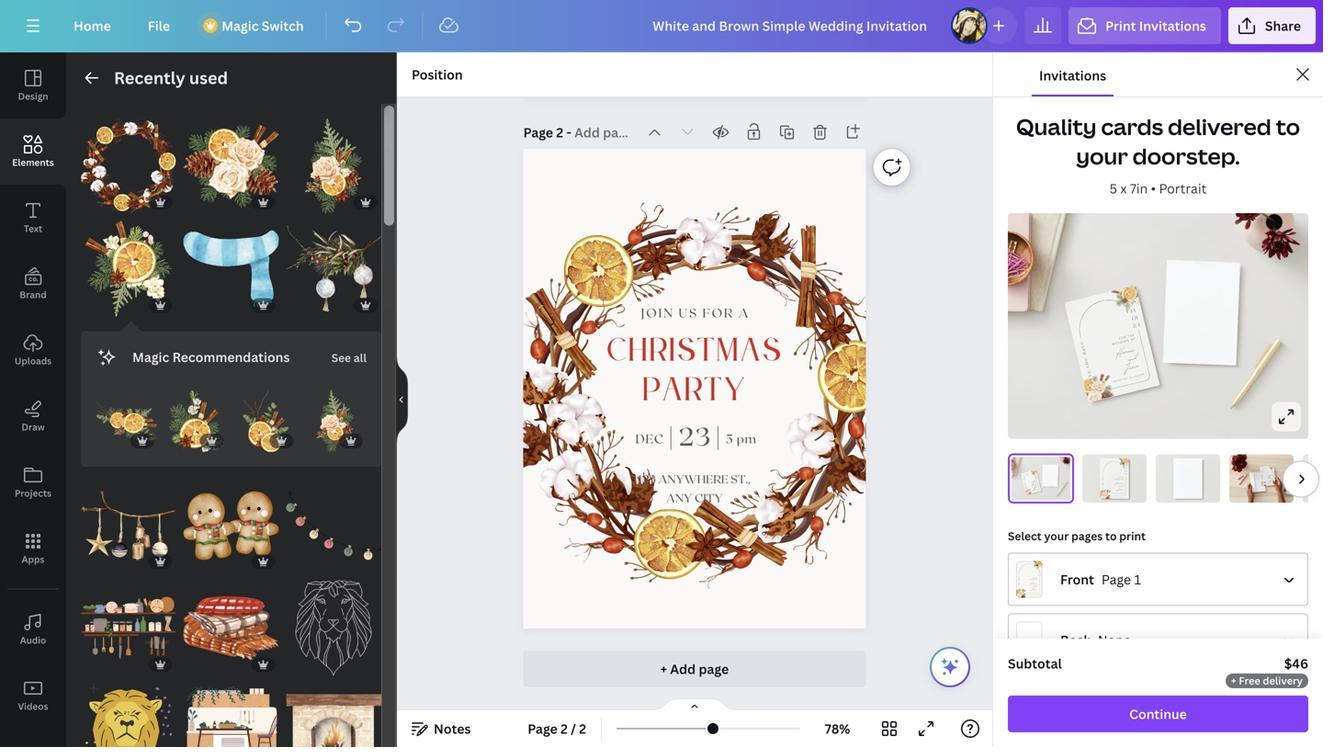 Task type: vqa. For each thing, say whether or not it's contained in the screenshot.
the bottommost colors
no



Task type: locate. For each thing, give the bounding box(es) containing it.
save
[[1086, 369, 1096, 385], [1263, 480, 1264, 483], [1103, 487, 1105, 493], [1026, 488, 1028, 492]]

save left 'invitation to follow harumi and jamie'
[[1103, 487, 1105, 493]]

date
[[1079, 340, 1089, 356], [1262, 475, 1264, 478], [1103, 475, 1105, 481], [1025, 482, 1027, 485]]

1 horizontal spatial your
[[1077, 141, 1129, 171]]

0 vertical spatial magic
[[222, 17, 259, 34]]

5 left pm at the bottom
[[726, 431, 734, 446]]

to inside the invitation to follow
[[1129, 376, 1133, 379]]

14 01 24 save the date for the wedding of invitation to follow harumi and jamie
[[1262, 470, 1275, 484], [1025, 475, 1039, 492]]

brand
[[20, 289, 47, 301]]

save left the invitation to follow
[[1086, 369, 1096, 385]]

wedding up select
[[1032, 482, 1036, 483]]

123
[[639, 472, 656, 486]]

14 01 24 save the date for the wedding of invitation to follow harumi and jamie up select
[[1025, 475, 1039, 492]]

14 inside 14 01 24 save the date
[[1125, 467, 1127, 470]]

0 vertical spatial your
[[1077, 141, 1129, 171]]

14 01 24 save the date for the wedding of invitation to follow harumi and jamie left "display preview 5 of the design" image
[[1262, 470, 1275, 484]]

invitations inside button
[[1040, 67, 1107, 84]]

magic switch button
[[192, 7, 319, 44]]

0 vertical spatial 5
[[1110, 180, 1118, 197]]

invitation
[[1113, 377, 1129, 383], [1267, 483, 1271, 484], [1032, 490, 1035, 491], [1112, 493, 1118, 494]]

for left a
[[703, 305, 735, 320]]

5 pm
[[726, 431, 757, 446]]

24 inside 14 01 24 save the date
[[1125, 472, 1128, 476]]

01 inside 14 01 24 save the date
[[1125, 470, 1127, 473]]

to left "display preview 5 of the design" image
[[1271, 483, 1271, 483]]

the
[[1128, 333, 1136, 338], [1083, 357, 1092, 369], [1272, 475, 1273, 476], [1122, 477, 1125, 478], [1262, 478, 1264, 480], [1035, 480, 1037, 482], [1103, 482, 1105, 486], [1025, 485, 1027, 488]]

see all
[[332, 350, 367, 365]]

elements button
[[0, 119, 66, 185]]

1 vertical spatial 5
[[726, 431, 734, 446]]

magic switch
[[222, 17, 304, 34]]

christmas
[[608, 327, 783, 378]]

notes
[[434, 720, 471, 738]]

follow inside 'invitation to follow harumi and jamie'
[[1120, 493, 1125, 494]]

share
[[1266, 17, 1302, 34]]

01 up and jamie
[[1132, 314, 1139, 323]]

invitations
[[1140, 17, 1207, 34], [1040, 67, 1107, 84]]

0 horizontal spatial your
[[1045, 528, 1070, 544]]

main menu bar
[[0, 0, 1324, 52]]

1 horizontal spatial invitations
[[1140, 17, 1207, 34]]

none
[[1099, 631, 1132, 649]]

harumi up print
[[1116, 480, 1123, 486]]

+ add page button
[[524, 651, 866, 688]]

1 horizontal spatial 14 01 24 save the date for the wedding of invitation to follow harumi and jamie
[[1262, 470, 1275, 484]]

all
[[354, 350, 367, 365]]

0 horizontal spatial magic
[[132, 348, 169, 366]]

0 horizontal spatial +
[[661, 661, 668, 678]]

01 left display preview 3 of the design image
[[1125, 470, 1127, 473]]

for up and jamie
[[1120, 335, 1128, 341]]

magic left recommendations on the left of the page
[[132, 348, 169, 366]]

date up select
[[1025, 482, 1027, 485]]

01
[[1132, 314, 1139, 323], [1125, 470, 1127, 473], [1273, 471, 1274, 473], [1036, 476, 1038, 478]]

canva assistant image
[[940, 656, 962, 679]]

1 horizontal spatial +
[[1232, 674, 1237, 688]]

draw
[[22, 421, 45, 434]]

print
[[1106, 17, 1137, 34]]

to inside 'invitation to follow harumi and jamie'
[[1118, 493, 1120, 494]]

and up print
[[1120, 484, 1123, 489]]

your up x
[[1077, 141, 1129, 171]]

14 up and jamie
[[1130, 306, 1138, 316]]

continue button
[[1009, 696, 1309, 733]]

uploads button
[[0, 317, 66, 383]]

of up 'invitation to follow harumi and jamie'
[[1123, 478, 1125, 480]]

star sign leo image
[[81, 684, 176, 747]]

24 up and jamie
[[1133, 321, 1142, 331]]

your left pages
[[1045, 528, 1070, 544]]

follow inside the invitation to follow
[[1134, 373, 1145, 378]]

group
[[81, 108, 176, 214], [184, 108, 279, 214], [286, 119, 382, 214], [81, 210, 176, 317], [184, 210, 279, 317], [286, 210, 382, 317], [165, 379, 228, 452], [235, 379, 297, 452], [305, 379, 367, 452], [96, 390, 158, 452], [184, 467, 279, 573], [81, 478, 176, 573], [286, 478, 382, 573], [286, 570, 382, 676], [81, 581, 176, 676], [184, 581, 279, 676], [81, 672, 176, 747], [184, 672, 279, 747], [286, 672, 382, 747]]

and inside and jamie
[[1127, 351, 1139, 367]]

14
[[1130, 306, 1138, 316], [1125, 467, 1127, 470], [1273, 470, 1274, 471], [1036, 475, 1037, 477]]

date left "display preview 5 of the design" image
[[1262, 475, 1264, 478]]

for the wedding of down 14 01 24
[[1113, 333, 1137, 346]]

2
[[557, 124, 564, 141], [561, 720, 568, 738], [580, 720, 587, 738]]

back
[[1061, 631, 1091, 649]]

23
[[679, 421, 712, 451]]

to down and jamie
[[1129, 376, 1133, 379]]

0 vertical spatial page
[[524, 124, 554, 141]]

page
[[524, 124, 554, 141], [1102, 571, 1132, 588], [528, 720, 558, 738]]

jamie
[[1125, 359, 1141, 376], [1270, 480, 1273, 483], [1034, 486, 1038, 490], [1118, 487, 1123, 493]]

follow
[[1134, 373, 1145, 378], [1272, 483, 1274, 483], [1036, 489, 1039, 490], [1120, 493, 1125, 494]]

2 left the -
[[557, 124, 564, 141]]

wedding up and jamie
[[1113, 339, 1131, 346]]

page for page 2 / 2
[[528, 720, 558, 738]]

wedding left "display preview 5 of the design" image
[[1269, 476, 1272, 477]]

Page title text field
[[575, 123, 635, 142]]

0 horizontal spatial 5
[[726, 431, 734, 446]]

jamie left "display preview 5 of the design" image
[[1270, 480, 1273, 483]]

24 left "display preview 5 of the design" image
[[1273, 473, 1275, 474]]

2 left / at left bottom
[[561, 720, 568, 738]]

magic
[[222, 17, 259, 34], [132, 348, 169, 366]]

join
[[641, 305, 675, 320]]

page 2 -
[[524, 124, 575, 141]]

page inside button
[[528, 720, 558, 738]]

christmas lights hanging strings. image
[[286, 478, 382, 573]]

5
[[1110, 180, 1118, 197], [726, 431, 734, 446]]

2 vertical spatial page
[[528, 720, 558, 738]]

1 horizontal spatial 5
[[1110, 180, 1118, 197]]

see all button
[[330, 339, 369, 375]]

date left 'invitation to follow harumi and jamie'
[[1103, 475, 1105, 481]]

24
[[1133, 321, 1142, 331], [1125, 472, 1128, 476], [1273, 473, 1275, 474], [1036, 478, 1038, 480]]

14 inside 14 01 24
[[1130, 306, 1138, 316]]

14 left display preview 3 of the design image
[[1125, 467, 1127, 470]]

date left and jamie
[[1079, 340, 1089, 356]]

+ inside button
[[661, 661, 668, 678]]

draw button
[[0, 383, 66, 450]]

text
[[24, 223, 42, 235]]

for up 'invitation to follow harumi and jamie'
[[1118, 477, 1121, 478]]

audio button
[[0, 597, 66, 663]]

blue cozy winter scarf watercolor image
[[184, 221, 279, 317]]

wedding
[[1113, 339, 1131, 346], [1269, 476, 1272, 477], [1115, 478, 1122, 480], [1032, 482, 1036, 483]]

save inside the save the date
[[1086, 369, 1096, 385]]

invitation inside 'invitation to follow harumi and jamie'
[[1112, 493, 1118, 494]]

invitations up quality
[[1040, 67, 1107, 84]]

st.,
[[731, 472, 751, 486]]

1 horizontal spatial magic
[[222, 17, 259, 34]]

jamie up select
[[1034, 486, 1038, 490]]

jamie up print
[[1118, 487, 1123, 493]]

and up the invitation to follow
[[1127, 351, 1139, 367]]

display preview 3 of the design image
[[1157, 454, 1221, 503]]

page left the -
[[524, 124, 554, 141]]

14 01 24
[[1130, 306, 1142, 331]]

Design title text field
[[638, 7, 944, 44]]

0 vertical spatial for the wedding of
[[1113, 333, 1137, 346]]

to right delivered
[[1277, 112, 1301, 142]]

1 vertical spatial page
[[1102, 571, 1132, 588]]

harumi
[[1116, 343, 1137, 361], [1269, 477, 1273, 480], [1116, 480, 1123, 486], [1033, 482, 1037, 486]]

apps button
[[0, 516, 66, 582]]

+ for + free delivery
[[1232, 674, 1237, 688]]

+ left the free
[[1232, 674, 1237, 688]]

page left 1 on the right bottom of the page
[[1102, 571, 1132, 588]]

and
[[1127, 351, 1139, 367], [1271, 478, 1273, 481], [1120, 484, 1123, 489], [1035, 484, 1037, 488]]

invitations right 'print'
[[1140, 17, 1207, 34]]

christmas bouquet with dried orange. image
[[184, 119, 279, 214], [286, 119, 382, 214], [81, 221, 176, 317], [96, 390, 158, 452], [165, 390, 228, 452], [235, 390, 297, 452], [305, 390, 367, 452]]

24 up print
[[1125, 472, 1128, 476]]

switch
[[262, 17, 304, 34]]

uploads
[[15, 355, 52, 367]]

for
[[703, 305, 735, 320], [1120, 335, 1128, 341], [1270, 475, 1272, 476], [1118, 477, 1121, 478], [1033, 481, 1035, 482]]

invitation to follow
[[1113, 373, 1145, 383]]

select your pages to print element
[[1009, 553, 1309, 667]]

2 for -
[[557, 124, 564, 141]]

to
[[1277, 112, 1301, 142], [1129, 376, 1133, 379], [1271, 483, 1271, 483], [1035, 490, 1036, 490], [1118, 493, 1120, 494], [1106, 528, 1118, 544]]

for the wedding of up 'invitation to follow harumi and jamie'
[[1115, 477, 1125, 480]]

to down 14 01 24 save the date
[[1118, 493, 1120, 494]]

magic inside button
[[222, 17, 259, 34]]

of
[[1131, 337, 1137, 342], [1272, 476, 1273, 476], [1123, 478, 1125, 480], [1036, 481, 1037, 482]]

1 vertical spatial invitations
[[1040, 67, 1107, 84]]

0 vertical spatial invitations
[[1140, 17, 1207, 34]]

and left "display preview 5 of the design" image
[[1271, 478, 1273, 481]]

us
[[679, 305, 699, 320]]

$46
[[1285, 655, 1309, 673]]

hide image
[[396, 356, 408, 444]]

file button
[[133, 7, 185, 44]]

page left / at left bottom
[[528, 720, 558, 738]]

+
[[661, 661, 668, 678], [1232, 674, 1237, 688]]

anywhere
[[659, 472, 729, 486]]

invitation down and jamie
[[1113, 377, 1129, 383]]

magic left switch
[[222, 17, 259, 34]]

follow right the save the date
[[1134, 373, 1145, 378]]

harumi up the invitation to follow
[[1116, 343, 1137, 361]]

the inside 14 01 24 save the date
[[1103, 482, 1105, 486]]

date inside 14 01 24 save the date
[[1103, 475, 1105, 481]]

harumi inside 'invitation to follow harumi and jamie'
[[1116, 480, 1123, 486]]

jamie inside 'invitation to follow harumi and jamie'
[[1118, 487, 1123, 493]]

1 vertical spatial magic
[[132, 348, 169, 366]]

notes button
[[405, 714, 479, 744]]

follow down 14 01 24 save the date
[[1120, 493, 1125, 494]]

0 horizontal spatial invitations
[[1040, 67, 1107, 84]]

invitation down 14 01 24 save the date
[[1112, 493, 1118, 494]]

print invitations button
[[1069, 7, 1222, 44]]

78% button
[[808, 714, 868, 744]]

+ left add
[[661, 661, 668, 678]]

doorstep.
[[1133, 141, 1241, 171]]

2 for /
[[561, 720, 568, 738]]

5 left x
[[1110, 180, 1118, 197]]



Task type: describe. For each thing, give the bounding box(es) containing it.
your inside 'quality cards delivered to your doorstep. 5 x 7in • portrait'
[[1077, 141, 1129, 171]]

wedding up 'invitation to follow harumi and jamie'
[[1115, 478, 1122, 480]]

of left "display preview 5 of the design" image
[[1272, 476, 1273, 476]]

select your pages to print
[[1009, 528, 1146, 544]]

/
[[571, 720, 576, 738]]

7in
[[1131, 180, 1149, 197]]

any
[[667, 491, 693, 505]]

kitchen shelves illustration image
[[81, 581, 176, 676]]

watercolor  christmas decorated twig illustration image
[[286, 221, 382, 317]]

for left "display preview 5 of the design" image
[[1270, 475, 1272, 476]]

watercolor fireplace illustration image
[[286, 684, 382, 747]]

14 01 24 save the date
[[1103, 467, 1128, 493]]

invitation left "display preview 5 of the design" image
[[1267, 483, 1271, 484]]

14 up select
[[1036, 475, 1037, 477]]

•
[[1152, 180, 1157, 197]]

x
[[1121, 180, 1128, 197]]

24 inside 14 01 24
[[1133, 321, 1142, 331]]

join us for a
[[641, 305, 751, 320]]

back none
[[1061, 631, 1132, 649]]

invitation up select
[[1032, 490, 1035, 491]]

and up select
[[1035, 484, 1037, 488]]

quality
[[1017, 112, 1097, 142]]

watercolor gingerbread image
[[184, 478, 279, 573]]

display preview 5 of the design image
[[1304, 454, 1324, 503]]

save the date
[[1079, 340, 1096, 385]]

page for page 2 -
[[524, 124, 554, 141]]

front
[[1061, 571, 1095, 588]]

+ add page
[[661, 661, 729, 678]]

5 inside 'quality cards delivered to your doorstep. 5 x 7in • portrait'
[[1110, 180, 1118, 197]]

used
[[189, 67, 228, 89]]

page
[[699, 661, 729, 678]]

page 2 / 2
[[528, 720, 587, 738]]

portrait
[[1160, 180, 1208, 197]]

brand button
[[0, 251, 66, 317]]

delivery
[[1264, 674, 1304, 688]]

dec
[[636, 431, 664, 446]]

magic for magic recommendations
[[132, 348, 169, 366]]

home link
[[59, 7, 126, 44]]

to inside 'quality cards delivered to your doorstep. 5 x 7in • portrait'
[[1277, 112, 1301, 142]]

invitation inside the invitation to follow
[[1113, 377, 1129, 383]]

file
[[148, 17, 170, 34]]

save up select
[[1026, 488, 1028, 492]]

videos button
[[0, 663, 66, 729]]

text button
[[0, 185, 66, 251]]

harumi up select
[[1033, 482, 1037, 486]]

party
[[643, 366, 748, 418]]

save left "display preview 5 of the design" image
[[1263, 480, 1264, 483]]

a
[[739, 305, 751, 320]]

of up select
[[1036, 481, 1037, 482]]

apps
[[22, 553, 44, 566]]

123 anywhere st., any city
[[639, 472, 751, 505]]

design button
[[0, 52, 66, 119]]

elements
[[12, 156, 54, 169]]

delivered
[[1169, 112, 1272, 142]]

see
[[332, 350, 351, 365]]

harumi left "display preview 5 of the design" image
[[1269, 477, 1273, 480]]

to up select
[[1035, 490, 1036, 490]]

position
[[412, 66, 463, 83]]

recently
[[114, 67, 185, 89]]

front page 1
[[1061, 571, 1142, 588]]

1
[[1135, 571, 1142, 588]]

print invitations
[[1106, 17, 1207, 34]]

invitation to follow harumi and jamie
[[1112, 480, 1125, 494]]

position button
[[405, 60, 470, 89]]

watercolor cozy blankets image
[[184, 581, 279, 676]]

homely kitchen interior with bar stools, modern table and food ingredients on it. hygge design of dining room. cozy and comfortable minimalist cooking area. vector illustration in flat style image
[[184, 684, 279, 747]]

continue
[[1130, 706, 1188, 723]]

projects
[[15, 487, 51, 500]]

of down 14 01 24
[[1131, 337, 1137, 342]]

and jamie
[[1125, 351, 1141, 376]]

01 up select
[[1036, 476, 1038, 478]]

invitations inside dropdown button
[[1140, 17, 1207, 34]]

14 left "display preview 5 of the design" image
[[1273, 470, 1274, 471]]

projects button
[[0, 450, 66, 516]]

page 2 / 2 button
[[521, 714, 594, 744]]

and inside 'invitation to follow harumi and jamie'
[[1120, 484, 1123, 489]]

recommendations
[[173, 348, 290, 366]]

-
[[567, 124, 572, 141]]

+ free delivery
[[1232, 674, 1304, 688]]

for up select
[[1033, 481, 1035, 482]]

01 left "display preview 5 of the design" image
[[1273, 471, 1274, 473]]

pm
[[737, 431, 757, 446]]

follow up select
[[1036, 489, 1039, 490]]

save inside 14 01 24 save the date
[[1103, 487, 1105, 493]]

videos
[[18, 701, 48, 713]]

follow left "display preview 5 of the design" image
[[1272, 483, 1274, 483]]

print
[[1120, 528, 1146, 544]]

home
[[74, 17, 111, 34]]

magic for magic switch
[[222, 17, 259, 34]]

pages
[[1072, 528, 1103, 544]]

design
[[18, 90, 48, 103]]

date inside the save the date
[[1079, 340, 1089, 356]]

to left print
[[1106, 528, 1118, 544]]

quality cards delivered to your doorstep. 5 x 7in • portrait
[[1017, 112, 1301, 197]]

+ for + add page
[[661, 661, 668, 678]]

side panel tab list
[[0, 52, 66, 747]]

show pages image
[[651, 698, 739, 713]]

christmas ornaments image
[[81, 478, 176, 573]]

free
[[1240, 674, 1261, 688]]

the inside the save the date
[[1083, 357, 1092, 369]]

cards
[[1102, 112, 1164, 142]]

add
[[671, 661, 696, 678]]

01 inside 14 01 24
[[1132, 314, 1139, 323]]

jamie right the save the date
[[1125, 359, 1141, 376]]

24 up select
[[1036, 478, 1038, 480]]

city
[[695, 491, 724, 505]]

2 right / at left bottom
[[580, 720, 587, 738]]

recently used
[[114, 67, 228, 89]]

1 vertical spatial your
[[1045, 528, 1070, 544]]

magic recommendations
[[132, 348, 290, 366]]

subtotal
[[1009, 655, 1063, 673]]

invitations button
[[1033, 52, 1114, 97]]

fragrant natural vine wreath decorated with dried orange fruits, cotton flowers, cinnamon, anise, and rosehip berries. christmas wreath. image
[[81, 119, 176, 214]]

0 horizontal spatial 14 01 24 save the date for the wedding of invitation to follow harumi and jamie
[[1025, 475, 1039, 492]]

1 vertical spatial for the wedding of
[[1115, 477, 1125, 480]]

audio
[[20, 634, 46, 647]]



